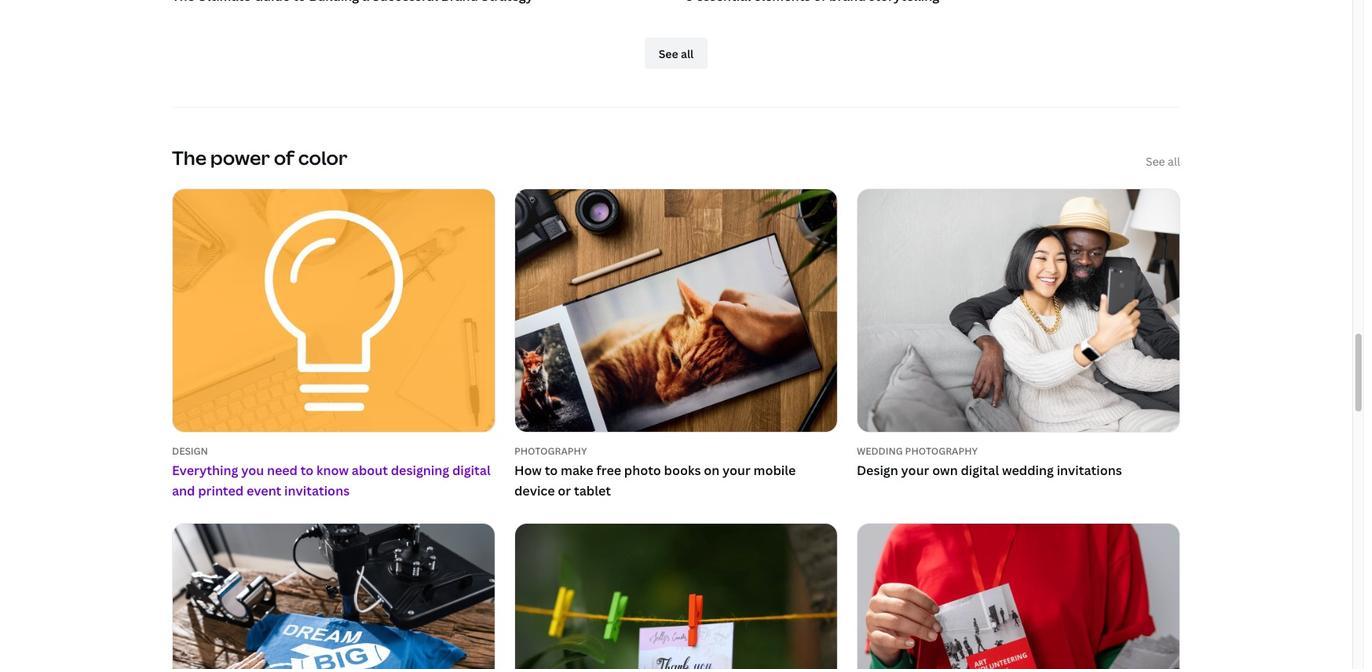Task type: locate. For each thing, give the bounding box(es) containing it.
0 horizontal spatial design
[[172, 445, 208, 458]]

0 horizontal spatial to
[[301, 462, 314, 479]]

design
[[172, 445, 208, 458], [857, 462, 898, 479]]

the power of color
[[172, 145, 348, 171]]

0 vertical spatial invitations
[[1057, 462, 1122, 479]]

free
[[597, 462, 621, 479]]

1 digital from the left
[[452, 462, 491, 479]]

design everything you need to know about designing digital and printed event invitations
[[172, 445, 491, 499]]

1 horizontal spatial design
[[857, 462, 898, 479]]

invitations
[[1057, 462, 1122, 479], [284, 482, 350, 499]]

digital
[[452, 462, 491, 479], [961, 462, 999, 479]]

1 vertical spatial design
[[857, 462, 898, 479]]

2 digital from the left
[[961, 462, 999, 479]]

1 your from the left
[[723, 462, 751, 479]]

your
[[723, 462, 751, 479], [901, 462, 930, 479]]

digital right designing
[[452, 462, 491, 479]]

1 horizontal spatial invitations
[[1057, 462, 1122, 479]]

pexels thới nam cao 10806198 image
[[515, 524, 837, 669]]

event
[[247, 482, 282, 499]]

design up everything
[[172, 445, 208, 458]]

1 horizontal spatial your
[[901, 462, 930, 479]]

color
[[298, 145, 348, 171]]

0 horizontal spatial invitations
[[284, 482, 350, 499]]

0 horizontal spatial your
[[723, 462, 751, 479]]

design down wedding
[[857, 462, 898, 479]]

2 to from the left
[[545, 462, 558, 479]]

photography
[[514, 445, 587, 458]]

invitations inside design everything you need to know about designing digital and printed event invitations
[[284, 482, 350, 499]]

1 horizontal spatial to
[[545, 462, 558, 479]]

about
[[352, 462, 388, 479]]

invitations down know
[[284, 482, 350, 499]]

digital right own
[[961, 462, 999, 479]]

your inside photography how to make free photo books on your mobile device or tablet
[[723, 462, 751, 479]]

tablet
[[574, 482, 611, 499]]

your right on
[[723, 462, 751, 479]]

to right need
[[301, 462, 314, 479]]

invitations right wedding
[[1057, 462, 1122, 479]]

design your own digital wedding invitations link
[[857, 461, 1180, 481]]

design inside design everything you need to know about designing digital and printed event invitations
[[172, 445, 208, 458]]

digital inside design everything you need to know about designing digital and printed event invitations
[[452, 462, 491, 479]]

need
[[267, 462, 298, 479]]

wedding
[[857, 445, 903, 458]]

see all
[[1146, 154, 1181, 169]]

1 vertical spatial invitations
[[284, 482, 350, 499]]

your left own
[[901, 462, 930, 479]]

to
[[301, 462, 314, 479], [545, 462, 558, 479]]

and
[[172, 482, 195, 499]]

or
[[558, 482, 571, 499]]

to down photography
[[545, 462, 558, 479]]

0 vertical spatial design
[[172, 445, 208, 458]]

digital inside wedding photography design your own digital wedding invitations
[[961, 462, 999, 479]]

the
[[172, 145, 207, 171]]

1 horizontal spatial digital
[[961, 462, 999, 479]]

1 to from the left
[[301, 462, 314, 479]]

2 your from the left
[[901, 462, 930, 479]]

invitations inside wedding photography design your own digital wedding invitations
[[1057, 462, 1122, 479]]

0 horizontal spatial digital
[[452, 462, 491, 479]]

wedding
[[1002, 462, 1054, 479]]

see
[[1146, 154, 1165, 169]]

photography how to make free photo books on your mobile device or tablet
[[514, 445, 796, 499]]



Task type: vqa. For each thing, say whether or not it's contained in the screenshot.
invitations within the Wedding photography Design your own digital wedding invitations
yes



Task type: describe. For each thing, give the bounding box(es) containing it.
design inside wedding photography design your own digital wedding invitations
[[857, 462, 898, 479]]

see all link
[[1146, 154, 1181, 170]]

your inside wedding photography design your own digital wedding invitations
[[901, 462, 930, 479]]

wedding photography design your own digital wedding invitations
[[857, 445, 1122, 479]]

everything you need to know about designing digital and printed event invitations link
[[172, 461, 496, 501]]

everything
[[172, 462, 238, 479]]

books
[[664, 462, 701, 479]]

to inside photography how to make free photo books on your mobile device or tablet
[[545, 462, 558, 479]]

all
[[1168, 154, 1181, 169]]

make
[[561, 462, 594, 479]]

power
[[210, 145, 270, 171]]

design link
[[172, 445, 496, 458]]

how
[[514, 462, 542, 479]]

photo
[[624, 462, 661, 479]]

on
[[704, 462, 720, 479]]

how to make free photo books on your mobile device or tablet link
[[514, 461, 838, 501]]

photography
[[905, 445, 978, 458]]

designing
[[391, 462, 449, 479]]

you
[[241, 462, 264, 479]]

mobile
[[754, 462, 796, 479]]

own
[[932, 462, 958, 479]]

device
[[514, 482, 555, 499]]

printed
[[198, 482, 244, 499]]

of
[[274, 145, 294, 171]]

to inside design everything you need to know about designing digital and printed event invitations
[[301, 462, 314, 479]]

wedding photography link
[[857, 445, 1180, 458]]

know
[[317, 462, 349, 479]]

photography link
[[514, 445, 838, 458]]



